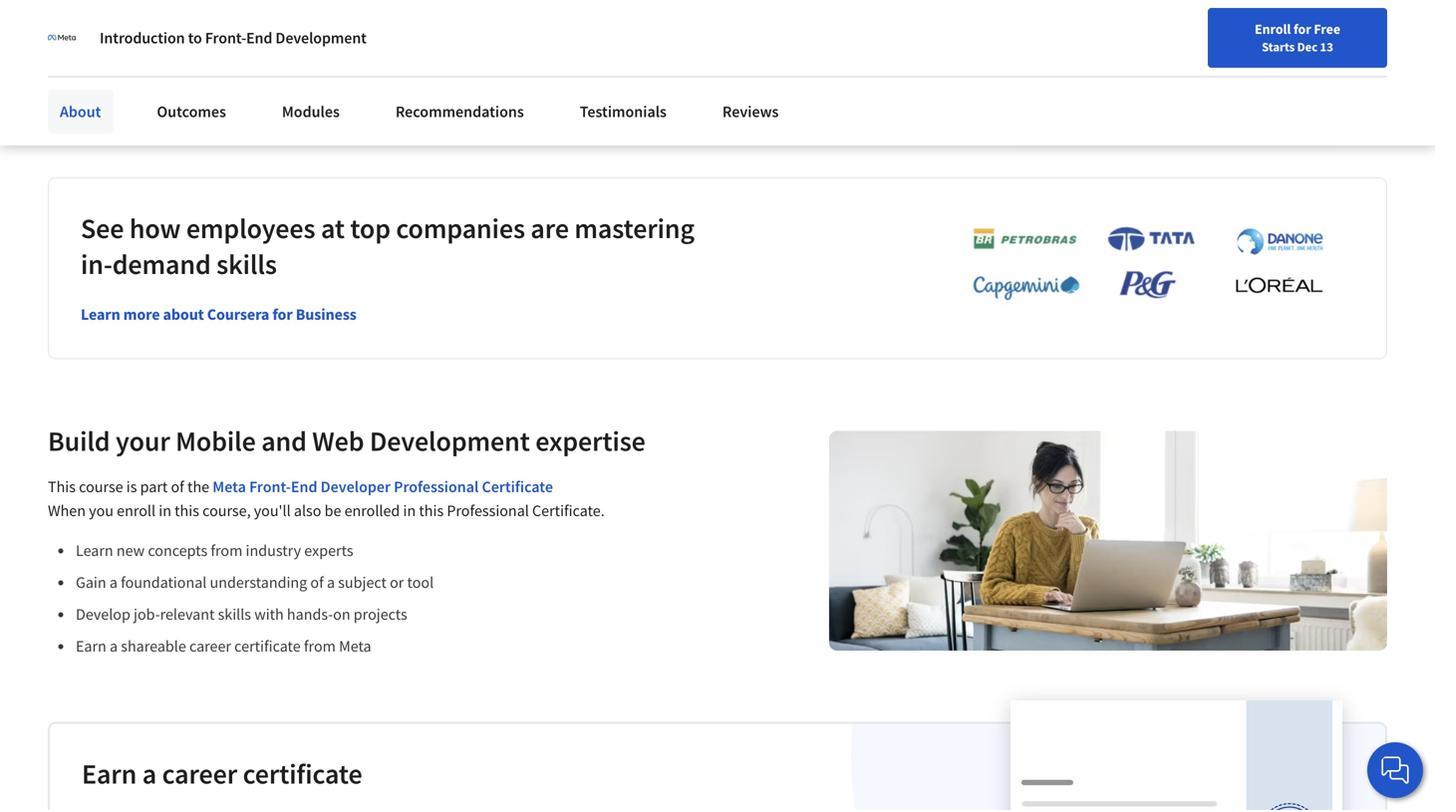 Task type: describe. For each thing, give the bounding box(es) containing it.
dec
[[1297, 39, 1318, 55]]

0 vertical spatial end
[[246, 28, 272, 48]]

2 this from the left
[[419, 501, 444, 521]]

is
[[126, 477, 137, 497]]

industry
[[246, 541, 301, 561]]

1 vertical spatial for
[[272, 305, 293, 325]]

front- inside this course is part of the meta front-end developer professional certificate when you enroll in this course, you'll also be enrolled in this professional certificate.
[[249, 477, 291, 497]]

also
[[294, 501, 321, 521]]

course for this
[[79, 477, 123, 497]]

tool
[[407, 573, 434, 593]]

top
[[350, 211, 391, 246]]

1 in from the left
[[159, 501, 171, 521]]

1 vertical spatial skills
[[218, 605, 251, 625]]

shareable certificate
[[48, 32, 187, 52]]

learn for learn more about coursera for business
[[81, 305, 120, 325]]

demand
[[112, 247, 211, 282]]

starts
[[1262, 39, 1295, 55]]

experts
[[304, 541, 353, 561]]

free
[[1314, 20, 1341, 38]]

introduction
[[100, 28, 185, 48]]

recommendations link
[[384, 90, 536, 134]]

see how employees at top companies are mastering in-demand skills
[[81, 211, 695, 282]]

a for earn a career certificate
[[142, 757, 157, 792]]

coursera
[[207, 305, 269, 325]]

mastering
[[575, 211, 695, 246]]

learn for learn new concepts from industry experts
[[76, 541, 113, 561]]

testimonials
[[580, 102, 667, 122]]

how
[[129, 211, 181, 246]]

to for front-
[[188, 28, 202, 48]]

understanding
[[210, 573, 307, 593]]

1 horizontal spatial development
[[370, 424, 530, 459]]

you'll
[[254, 501, 291, 521]]

chat with us image
[[1379, 755, 1411, 786]]

15 quizzes
[[347, 61, 407, 79]]

mobile
[[176, 424, 256, 459]]

reviews link
[[711, 90, 791, 134]]

coursera enterprise logos image
[[943, 226, 1342, 312]]

more
[[123, 305, 160, 325]]

part
[[140, 477, 168, 497]]

about
[[163, 305, 204, 325]]

1 this from the left
[[175, 501, 199, 521]]

certificate
[[482, 477, 553, 497]]

meta for from
[[339, 637, 371, 657]]

develop job-relevant skills with hands-on projects
[[76, 605, 407, 625]]

show notifications image
[[1204, 25, 1227, 49]]

profile
[[171, 63, 209, 81]]

0 vertical spatial career
[[189, 637, 231, 657]]

new
[[116, 541, 145, 561]]

enroll
[[117, 501, 156, 521]]

coursera image
[[24, 16, 151, 48]]

gain a foundational understanding of a subject or tool
[[76, 573, 434, 593]]

gain
[[76, 573, 106, 593]]

learn new concepts from industry experts
[[76, 541, 353, 561]]

this
[[48, 477, 76, 497]]

0 horizontal spatial front-
[[205, 28, 246, 48]]

add to your linkedin profile
[[48, 63, 209, 81]]

and
[[261, 424, 307, 459]]

modules
[[1069, 74, 1121, 92]]

add
[[48, 63, 71, 81]]

enroll for free starts dec 13
[[1255, 20, 1341, 55]]

certificate.
[[532, 501, 605, 521]]

are
[[531, 211, 569, 246]]

skills inside see how employees at top companies are mastering in-demand skills
[[216, 247, 277, 282]]

for inside enroll for free starts dec 13
[[1294, 20, 1311, 38]]

see
[[81, 211, 124, 246]]

the
[[187, 477, 209, 497]]

learn more about coursera for business link
[[81, 305, 357, 325]]

develop
[[76, 605, 130, 625]]

1 vertical spatial from
[[304, 637, 336, 657]]

this course is part of the meta front-end developer professional certificate when you enroll in this course, you'll also be enrolled in this professional certificate.
[[48, 477, 605, 521]]

view course modules
[[994, 74, 1121, 92]]

shareable
[[121, 637, 186, 657]]

shareable
[[48, 32, 116, 52]]

you
[[89, 501, 114, 521]]

1 vertical spatial professional
[[447, 501, 529, 521]]

view
[[994, 74, 1023, 92]]

of for the
[[171, 477, 184, 497]]

view course modules link
[[994, 74, 1121, 92]]

0 horizontal spatial from
[[211, 541, 243, 561]]

introduction to front-end development
[[100, 28, 367, 48]]

subject
[[338, 573, 387, 593]]

testimonials link
[[568, 90, 679, 134]]

reviews
[[723, 102, 779, 122]]

of for a
[[310, 573, 324, 593]]

expertise
[[535, 424, 646, 459]]

meta for the
[[213, 477, 246, 497]]

course for view
[[1026, 74, 1066, 92]]

build your mobile and web development expertise
[[48, 424, 646, 459]]



Task type: locate. For each thing, give the bounding box(es) containing it.
1 horizontal spatial in
[[403, 501, 416, 521]]

modules
[[282, 102, 340, 122]]

from down course,
[[211, 541, 243, 561]]

1 vertical spatial course
[[79, 477, 123, 497]]

from
[[211, 541, 243, 561], [304, 637, 336, 657]]

skills up earn a shareable career certificate from meta
[[218, 605, 251, 625]]

in
[[159, 501, 171, 521], [403, 501, 416, 521]]

to right add at the top left
[[74, 63, 86, 81]]

learn up gain
[[76, 541, 113, 561]]

skills down employees
[[216, 247, 277, 282]]

developer
[[321, 477, 391, 497]]

modules link
[[270, 90, 352, 134]]

0 vertical spatial course
[[1026, 74, 1066, 92]]

hands-
[[287, 605, 333, 625]]

menu item
[[1054, 20, 1183, 85]]

projects
[[354, 605, 407, 625]]

course right view
[[1026, 74, 1066, 92]]

web
[[312, 424, 364, 459]]

earn a career certificate
[[82, 757, 362, 792]]

a for earn a shareable career certificate from meta
[[110, 637, 118, 657]]

2 in from the left
[[403, 501, 416, 521]]

your up the "part"
[[116, 424, 170, 459]]

0 vertical spatial to
[[188, 28, 202, 48]]

this down meta front-end developer professional certificate link
[[419, 501, 444, 521]]

0 vertical spatial certificate
[[119, 32, 187, 52]]

None search field
[[284, 12, 613, 52]]

0 horizontal spatial meta
[[213, 477, 246, 497]]

course up you
[[79, 477, 123, 497]]

of inside this course is part of the meta front-end developer professional certificate when you enroll in this course, you'll also be enrolled in this professional certificate.
[[171, 477, 184, 497]]

relevant
[[160, 605, 215, 625]]

0 horizontal spatial course
[[79, 477, 123, 497]]

earn a shareable career certificate from meta
[[76, 637, 371, 657]]

learn left more
[[81, 305, 120, 325]]

1 horizontal spatial meta
[[339, 637, 371, 657]]

earn for earn a career certificate
[[82, 757, 137, 792]]

0 vertical spatial development
[[276, 28, 367, 48]]

0 vertical spatial front-
[[205, 28, 246, 48]]

1 horizontal spatial course
[[1026, 74, 1066, 92]]

0 horizontal spatial for
[[272, 305, 293, 325]]

15
[[347, 61, 361, 79]]

front- up profile
[[205, 28, 246, 48]]

1 vertical spatial your
[[116, 424, 170, 459]]

on
[[333, 605, 350, 625]]

when
[[48, 501, 86, 521]]

0 vertical spatial earn
[[76, 637, 106, 657]]

employees
[[186, 211, 315, 246]]

meta
[[213, 477, 246, 497], [339, 637, 371, 657]]

1 vertical spatial meta
[[339, 637, 371, 657]]

your
[[89, 63, 115, 81], [116, 424, 170, 459]]

outcomes link
[[145, 90, 238, 134]]

end up also
[[291, 477, 317, 497]]

1 vertical spatial learn
[[76, 541, 113, 561]]

for left business
[[272, 305, 293, 325]]

your down shareable certificate
[[89, 63, 115, 81]]

about link
[[48, 90, 113, 134]]

be
[[325, 501, 341, 521]]

1 horizontal spatial this
[[419, 501, 444, 521]]

1 vertical spatial to
[[74, 63, 86, 81]]

0 horizontal spatial this
[[175, 501, 199, 521]]

1 vertical spatial development
[[370, 424, 530, 459]]

in-
[[81, 247, 112, 282]]

enrolled
[[344, 501, 400, 521]]

front- up you'll
[[249, 477, 291, 497]]

development up '15' at the top of the page
[[276, 28, 367, 48]]

for
[[1294, 20, 1311, 38], [272, 305, 293, 325]]

1 horizontal spatial front-
[[249, 477, 291, 497]]

0 vertical spatial skills
[[216, 247, 277, 282]]

to for your
[[74, 63, 86, 81]]

business
[[296, 305, 357, 325]]

1 horizontal spatial to
[[188, 28, 202, 48]]

in down meta front-end developer professional certificate link
[[403, 501, 416, 521]]

0 vertical spatial your
[[89, 63, 115, 81]]

0 horizontal spatial to
[[74, 63, 86, 81]]

with
[[254, 605, 284, 625]]

enroll
[[1255, 20, 1291, 38]]

1 horizontal spatial end
[[291, 477, 317, 497]]

quizzes
[[364, 61, 407, 79]]

in down the "part"
[[159, 501, 171, 521]]

1 horizontal spatial for
[[1294, 20, 1311, 38]]

course inside this course is part of the meta front-end developer professional certificate when you enroll in this course, you'll also be enrolled in this professional certificate.
[[79, 477, 123, 497]]

linkedin
[[118, 63, 168, 81]]

0 vertical spatial from
[[211, 541, 243, 561]]

this down the
[[175, 501, 199, 521]]

skills
[[216, 247, 277, 282], [218, 605, 251, 625]]

0 horizontal spatial development
[[276, 28, 367, 48]]

1 vertical spatial of
[[310, 573, 324, 593]]

professional
[[394, 477, 479, 497], [447, 501, 529, 521]]

for up "dec"
[[1294, 20, 1311, 38]]

course
[[1026, 74, 1066, 92], [79, 477, 123, 497]]

foundational
[[121, 573, 207, 593]]

development up meta front-end developer professional certificate link
[[370, 424, 530, 459]]

1 vertical spatial certificate
[[234, 637, 301, 657]]

at
[[321, 211, 345, 246]]

1 horizontal spatial of
[[310, 573, 324, 593]]

earn
[[76, 637, 106, 657], [82, 757, 137, 792]]

end inside this course is part of the meta front-end developer professional certificate when you enroll in this course, you'll also be enrolled in this professional certificate.
[[291, 477, 317, 497]]

this
[[175, 501, 199, 521], [419, 501, 444, 521]]

or
[[390, 573, 404, 593]]

of left the
[[171, 477, 184, 497]]

certificate
[[119, 32, 187, 52], [234, 637, 301, 657], [243, 757, 362, 792]]

to
[[188, 28, 202, 48], [74, 63, 86, 81]]

earn for earn a shareable career certificate from meta
[[76, 637, 106, 657]]

0 vertical spatial for
[[1294, 20, 1311, 38]]

0 vertical spatial learn
[[81, 305, 120, 325]]

meta image
[[48, 24, 76, 52]]

0 horizontal spatial of
[[171, 477, 184, 497]]

2 vertical spatial certificate
[[243, 757, 362, 792]]

1 vertical spatial front-
[[249, 477, 291, 497]]

13
[[1320, 39, 1333, 55]]

0 vertical spatial meta
[[213, 477, 246, 497]]

build
[[48, 424, 110, 459]]

professional up enrolled
[[394, 477, 479, 497]]

meta up course,
[[213, 477, 246, 497]]

from down hands-
[[304, 637, 336, 657]]

1 vertical spatial end
[[291, 477, 317, 497]]

of up hands-
[[310, 573, 324, 593]]

concepts
[[148, 541, 207, 561]]

learn more about coursera for business
[[81, 305, 357, 325]]

coursera career certificate image
[[1011, 701, 1343, 810]]

meta inside this course is part of the meta front-end developer professional certificate when you enroll in this course, you'll also be enrolled in this professional certificate.
[[213, 477, 246, 497]]

to up profile
[[188, 28, 202, 48]]

job-
[[134, 605, 160, 625]]

learn
[[81, 305, 120, 325], [76, 541, 113, 561]]

0 horizontal spatial in
[[159, 501, 171, 521]]

assessments
[[347, 30, 434, 50]]

professional down certificate at the bottom
[[447, 501, 529, 521]]

outcomes
[[157, 102, 226, 122]]

1 horizontal spatial from
[[304, 637, 336, 657]]

1 vertical spatial career
[[162, 757, 237, 792]]

of
[[171, 477, 184, 497], [310, 573, 324, 593]]

1 vertical spatial earn
[[82, 757, 137, 792]]

end up modules link
[[246, 28, 272, 48]]

0 horizontal spatial end
[[246, 28, 272, 48]]

career
[[189, 637, 231, 657], [162, 757, 237, 792]]

0 vertical spatial of
[[171, 477, 184, 497]]

0 vertical spatial professional
[[394, 477, 479, 497]]

about
[[60, 102, 101, 122]]

a for gain a foundational understanding of a subject or tool
[[109, 573, 118, 593]]

meta down the on
[[339, 637, 371, 657]]

recommendations
[[396, 102, 524, 122]]

companies
[[396, 211, 525, 246]]

course,
[[202, 501, 251, 521]]

meta front-end developer professional certificate link
[[213, 477, 553, 497]]



Task type: vqa. For each thing, say whether or not it's contained in the screenshot.
career
yes



